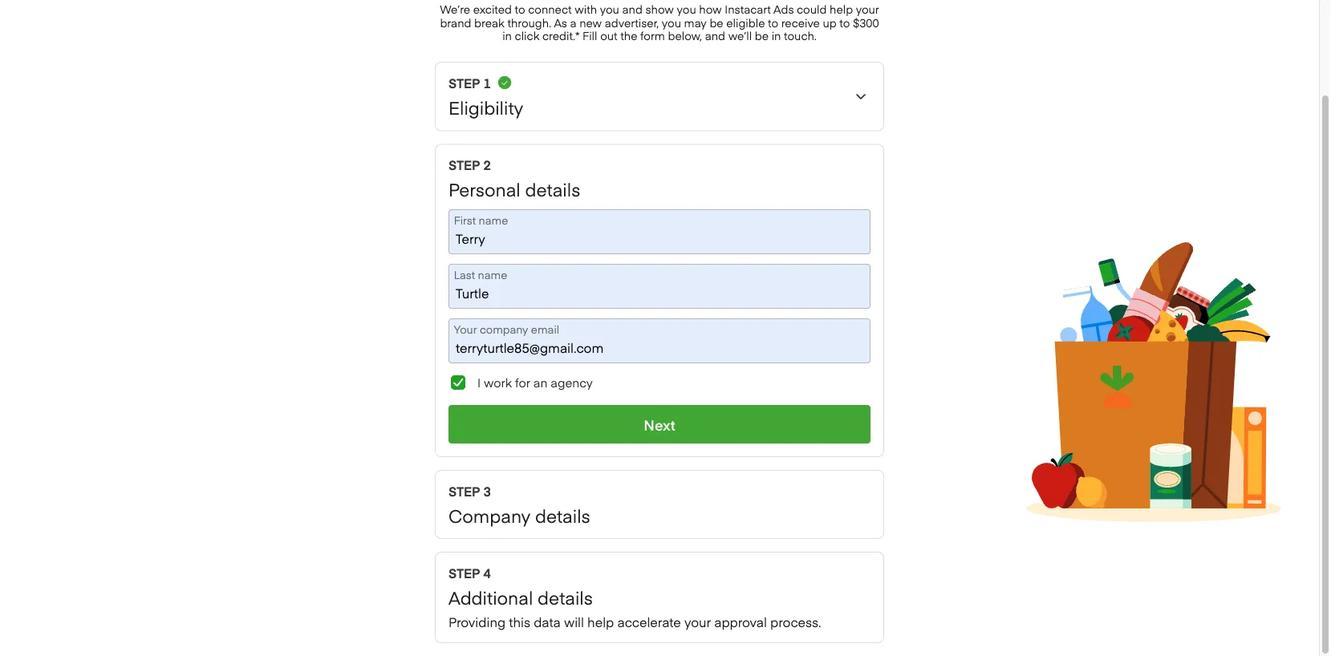 Task type: locate. For each thing, give the bounding box(es) containing it.
1 horizontal spatial be
[[755, 28, 769, 43]]

help
[[830, 1, 853, 16], [588, 613, 614, 631]]

0 horizontal spatial your
[[685, 613, 711, 631]]

1 vertical spatial help
[[588, 613, 614, 631]]

details inside step 4 additional details providing this data will help accelerate your approval process.
[[538, 585, 593, 609]]

1 in from the left
[[503, 28, 512, 43]]

step for company
[[449, 482, 480, 500]]

to right excited
[[515, 1, 525, 16]]

0 horizontal spatial in
[[503, 28, 512, 43]]

step left 3
[[449, 482, 480, 500]]

and up the the
[[622, 1, 643, 16]]

i
[[478, 374, 481, 391]]

1
[[484, 74, 491, 91]]

will
[[564, 613, 584, 631]]

ads
[[774, 1, 794, 16]]

new
[[580, 14, 602, 30]]

step 1
[[449, 74, 491, 91]]

help inside the we're excited to connect with you and show you how instacart ads could help your brand break through. as a new advertiser, you may be eligible to receive up to $300 in click credit.* fill out the form below, and we'll be in touch.
[[830, 1, 853, 16]]

your right up
[[856, 1, 880, 16]]

up
[[823, 14, 837, 30]]

step left "4"
[[449, 564, 480, 582]]

details
[[525, 177, 581, 201], [535, 503, 591, 527], [538, 585, 593, 609]]

process.
[[771, 613, 822, 631]]

1 horizontal spatial and
[[705, 28, 726, 43]]

2
[[484, 156, 491, 173]]

details right company in the left bottom of the page
[[535, 503, 591, 527]]

1 vertical spatial and
[[705, 28, 726, 43]]

2 step from the top
[[449, 156, 480, 173]]

details right personal
[[525, 177, 581, 201]]

personal
[[449, 177, 521, 201]]

approval
[[715, 613, 767, 631]]

0 vertical spatial and
[[622, 1, 643, 16]]

1 horizontal spatial to
[[768, 14, 779, 30]]

4
[[484, 564, 491, 582]]

connect
[[528, 1, 572, 16]]

step inside step 4 additional details providing this data will help accelerate your approval process.
[[449, 564, 480, 582]]

step for personal
[[449, 156, 480, 173]]

details up will
[[538, 585, 593, 609]]

step
[[449, 74, 480, 91], [449, 156, 480, 173], [449, 482, 480, 500], [449, 564, 480, 582]]

below,
[[668, 28, 702, 43]]

to right up
[[840, 14, 850, 30]]

your left 'approval'
[[685, 613, 711, 631]]

step inside step 3 company details
[[449, 482, 480, 500]]

providing
[[449, 613, 506, 631]]

help right will
[[588, 613, 614, 631]]

and left we'll
[[705, 28, 726, 43]]

2 in from the left
[[772, 28, 781, 43]]

1 horizontal spatial in
[[772, 28, 781, 43]]

fill
[[583, 28, 598, 43]]

may
[[684, 14, 707, 30]]

excited
[[473, 1, 512, 16]]

be
[[710, 14, 724, 30], [755, 28, 769, 43]]

0 vertical spatial help
[[830, 1, 853, 16]]

0 vertical spatial details
[[525, 177, 581, 201]]

you
[[600, 1, 620, 16], [677, 1, 697, 16], [662, 14, 681, 30]]

details inside step 3 company details
[[535, 503, 591, 527]]

step for additional
[[449, 564, 480, 582]]

be right may
[[710, 14, 724, 30]]

3 step from the top
[[449, 482, 480, 500]]

break
[[474, 14, 505, 30]]

0 horizontal spatial and
[[622, 1, 643, 16]]

receive
[[782, 14, 820, 30]]

4 step from the top
[[449, 564, 480, 582]]

step inside step 2 personal details
[[449, 156, 480, 173]]

step left 2
[[449, 156, 480, 173]]

touch.
[[784, 28, 817, 43]]

your
[[856, 1, 880, 16], [685, 613, 711, 631]]

0 horizontal spatial help
[[588, 613, 614, 631]]

in left touch.
[[772, 28, 781, 43]]

None text field
[[449, 209, 871, 254], [449, 264, 871, 309], [449, 318, 871, 363], [449, 209, 871, 254], [449, 264, 871, 309], [449, 318, 871, 363]]

0 vertical spatial your
[[856, 1, 880, 16]]

1 horizontal spatial help
[[830, 1, 853, 16]]

a
[[570, 14, 577, 30]]

1 vertical spatial your
[[685, 613, 711, 631]]

and
[[622, 1, 643, 16], [705, 28, 726, 43]]

2 vertical spatial details
[[538, 585, 593, 609]]

to
[[515, 1, 525, 16], [768, 14, 779, 30], [840, 14, 850, 30]]

be right we'll
[[755, 28, 769, 43]]

for
[[515, 374, 531, 391]]

to left receive
[[768, 14, 779, 30]]

details inside step 2 personal details
[[525, 177, 581, 201]]

company
[[449, 503, 531, 527]]

step left 1
[[449, 74, 480, 91]]

data
[[534, 613, 561, 631]]

in left the click on the left top of page
[[503, 28, 512, 43]]

details for personal details
[[525, 177, 581, 201]]

1 vertical spatial details
[[535, 503, 591, 527]]

with
[[575, 1, 597, 16]]

in
[[503, 28, 512, 43], [772, 28, 781, 43]]

3
[[484, 482, 491, 500]]

additional
[[449, 585, 533, 609]]

we're
[[440, 1, 471, 16]]

we'll
[[729, 28, 752, 43]]

instacart shopping bag image
[[1027, 242, 1281, 523]]

help right the could
[[830, 1, 853, 16]]

how
[[699, 1, 722, 16]]

you left how in the right top of the page
[[677, 1, 697, 16]]

1 horizontal spatial your
[[856, 1, 880, 16]]



Task type: vqa. For each thing, say whether or not it's contained in the screenshot.
details inside Step 4 Additional details Providing this data will help accelerate your approval process.
yes



Task type: describe. For each thing, give the bounding box(es) containing it.
click
[[515, 28, 540, 43]]

0 horizontal spatial be
[[710, 14, 724, 30]]

your inside the we're excited to connect with you and show you how instacart ads could help your brand break through. as a new advertiser, you may be eligible to receive up to $300 in click credit.* fill out the form below, and we'll be in touch.
[[856, 1, 880, 16]]

2 horizontal spatial to
[[840, 14, 850, 30]]

we're excited to connect with you and show you how instacart ads could help your brand break through. as a new advertiser, you may be eligible to receive up to $300 in click credit.* fill out the form below, and we'll be in touch.
[[440, 1, 880, 43]]

0 horizontal spatial to
[[515, 1, 525, 16]]

i work for an agency
[[478, 374, 593, 391]]

advertiser,
[[605, 14, 659, 30]]

could
[[797, 1, 827, 16]]

accelerate
[[618, 613, 681, 631]]

an
[[534, 374, 548, 391]]

next
[[644, 414, 676, 434]]

brand
[[440, 14, 472, 30]]

$300
[[853, 14, 879, 30]]

form
[[641, 28, 665, 43]]

as
[[554, 14, 567, 30]]

help inside step 4 additional details providing this data will help accelerate your approval process.
[[588, 613, 614, 631]]

through.
[[508, 14, 552, 30]]

step 4 additional details providing this data will help accelerate your approval process.
[[449, 564, 822, 631]]

credit.*
[[543, 28, 580, 43]]

1 step from the top
[[449, 74, 480, 91]]

the
[[621, 28, 638, 43]]

details for company details
[[535, 503, 591, 527]]

work
[[484, 374, 512, 391]]

step 3 company details
[[449, 482, 591, 527]]

you right the with
[[600, 1, 620, 16]]

eligibility
[[449, 95, 524, 119]]

instacart
[[725, 1, 771, 16]]

you left may
[[662, 14, 681, 30]]

eligible
[[727, 14, 765, 30]]

step 2 personal details
[[449, 156, 581, 201]]

your inside step 4 additional details providing this data will help accelerate your approval process.
[[685, 613, 711, 631]]

this
[[509, 613, 531, 631]]

agency
[[551, 374, 593, 391]]

out
[[601, 28, 618, 43]]

next button
[[449, 405, 871, 444]]

show
[[646, 1, 674, 16]]



